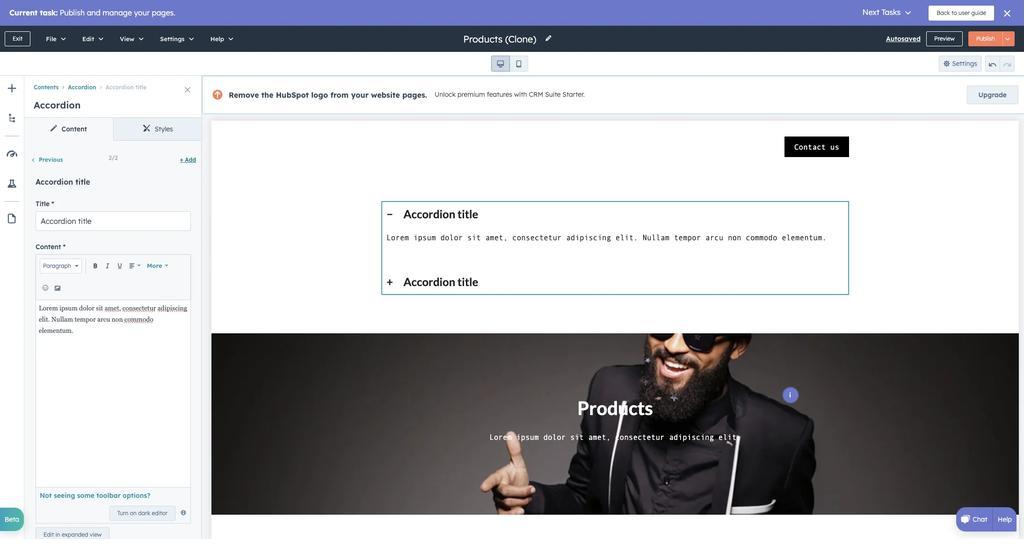 Task type: vqa. For each thing, say whether or not it's contained in the screenshot.
group
yes



Task type: describe. For each thing, give the bounding box(es) containing it.
1 horizontal spatial accordion title
[[106, 84, 146, 91]]

help button
[[201, 26, 240, 52]]

tab list containing content
[[24, 118, 202, 141]]

view button
[[110, 26, 150, 52]]

publish group
[[968, 31, 1015, 46]]

accordion title button
[[96, 84, 146, 91]]

turn
[[117, 510, 128, 517]]

close image
[[185, 87, 190, 93]]

more
[[147, 262, 162, 270]]

content inside content link
[[62, 125, 87, 133]]

editor
[[152, 510, 167, 517]]

in
[[55, 531, 60, 538]]

content link
[[24, 118, 113, 140]]

preview
[[934, 35, 955, 42]]

1 group from the left
[[491, 56, 528, 72]]

expanded
[[62, 531, 88, 538]]

1 vertical spatial settings
[[952, 59, 977, 68]]

upgrade
[[978, 91, 1007, 99]]

add
[[185, 156, 196, 163]]

edit in expanded view button
[[36, 528, 110, 539]]

contents
[[34, 84, 59, 91]]

pages.
[[402, 90, 427, 100]]

exit link
[[5, 31, 31, 46]]

contents button
[[34, 84, 59, 91]]

starter.
[[562, 90, 585, 99]]

not seeing some toolbar options? application
[[36, 254, 191, 524]]

Accordion title text field
[[36, 212, 191, 231]]

unlock
[[435, 90, 456, 99]]

preview button
[[926, 31, 963, 46]]

accordion right contents button
[[68, 84, 96, 91]]

hubspot
[[276, 90, 309, 100]]

2 group from the left
[[985, 56, 1015, 72]]

more button
[[144, 256, 171, 275]]

unlock premium features with crm suite starter.
[[435, 90, 585, 99]]

your
[[351, 90, 369, 100]]

accordion down contents button
[[34, 99, 81, 111]]

2/2
[[109, 154, 118, 161]]

turn on dark editor
[[117, 510, 167, 517]]

website
[[371, 90, 400, 100]]

1 vertical spatial settings button
[[939, 56, 981, 72]]

1 vertical spatial title
[[75, 177, 90, 187]]

title
[[36, 200, 50, 208]]

edit button
[[72, 26, 110, 52]]

seeing
[[54, 491, 75, 500]]

accordion down previous
[[36, 177, 73, 187]]

with
[[514, 90, 527, 99]]

dark
[[138, 510, 150, 517]]

turn on dark editor button
[[109, 506, 175, 521]]

chat
[[973, 516, 987, 524]]

title inside navigation
[[135, 84, 146, 91]]

logo
[[311, 90, 328, 100]]

the
[[261, 90, 273, 100]]

+ add
[[180, 156, 196, 163]]

styles
[[155, 125, 173, 133]]

paragraph
[[43, 262, 71, 269]]



Task type: locate. For each thing, give the bounding box(es) containing it.
edit
[[82, 35, 94, 43], [44, 531, 54, 538]]

suite
[[545, 90, 561, 99]]

features
[[487, 90, 512, 99]]

+
[[180, 156, 183, 163]]

help
[[210, 35, 224, 43], [998, 516, 1012, 524]]

edit for edit
[[82, 35, 94, 43]]

title
[[135, 84, 146, 91], [75, 177, 90, 187]]

view
[[120, 35, 134, 43]]

0 horizontal spatial edit
[[44, 531, 54, 538]]

0 vertical spatial settings
[[160, 35, 185, 43]]

file button
[[36, 26, 72, 52]]

1 horizontal spatial help
[[998, 516, 1012, 524]]

tab list
[[24, 118, 202, 141]]

crm
[[529, 90, 543, 99]]

remove the hubspot logo from your website pages.
[[229, 90, 427, 100]]

1 horizontal spatial edit
[[82, 35, 94, 43]]

0 horizontal spatial title
[[75, 177, 90, 187]]

view
[[90, 531, 102, 538]]

1 horizontal spatial title
[[135, 84, 146, 91]]

edit inside button
[[82, 35, 94, 43]]

1 vertical spatial accordion title
[[36, 177, 90, 187]]

help inside button
[[210, 35, 224, 43]]

0 horizontal spatial accordion title
[[36, 177, 90, 187]]

0 vertical spatial settings button
[[150, 26, 201, 52]]

edit right the file button
[[82, 35, 94, 43]]

navigation containing contents
[[24, 76, 202, 93]]

remove
[[229, 90, 259, 100]]

autosaved button
[[886, 33, 921, 44]]

0 vertical spatial help
[[210, 35, 224, 43]]

content up previous
[[62, 125, 87, 133]]

not seeing some toolbar options? button
[[40, 491, 150, 500]]

settings down the "preview" button
[[952, 59, 977, 68]]

accordion title
[[106, 84, 146, 91], [36, 177, 90, 187]]

edit in expanded view
[[44, 531, 102, 538]]

settings right view button
[[160, 35, 185, 43]]

+ add button
[[179, 155, 196, 165]]

exit
[[13, 35, 23, 42]]

0 horizontal spatial help
[[210, 35, 224, 43]]

group
[[491, 56, 528, 72], [985, 56, 1015, 72]]

edit left in
[[44, 531, 54, 538]]

premium
[[457, 90, 485, 99]]

0 vertical spatial accordion title
[[106, 84, 146, 91]]

some
[[77, 491, 94, 500]]

1 horizontal spatial settings
[[952, 59, 977, 68]]

0 horizontal spatial content
[[36, 243, 61, 251]]

beta
[[5, 516, 19, 524]]

not seeing some toolbar options?
[[40, 491, 150, 500]]

toolbar
[[96, 491, 121, 500]]

1 vertical spatial edit
[[44, 531, 54, 538]]

file
[[46, 35, 57, 43]]

1 vertical spatial content
[[36, 243, 61, 251]]

options?
[[123, 491, 150, 500]]

group up unlock premium features with crm suite starter.
[[491, 56, 528, 72]]

1 vertical spatial help
[[998, 516, 1012, 524]]

1 horizontal spatial content
[[62, 125, 87, 133]]

0 horizontal spatial settings button
[[150, 26, 201, 52]]

1 horizontal spatial settings button
[[939, 56, 981, 72]]

previous
[[39, 156, 63, 163]]

0 vertical spatial content
[[62, 125, 87, 133]]

0 vertical spatial edit
[[82, 35, 94, 43]]

beta button
[[0, 508, 24, 531]]

0 vertical spatial title
[[135, 84, 146, 91]]

accordion button
[[59, 84, 96, 91]]

publish
[[976, 35, 995, 42]]

edit for edit in expanded view
[[44, 531, 54, 538]]

accordion
[[68, 84, 96, 91], [106, 84, 134, 91], [34, 99, 81, 111], [36, 177, 73, 187]]

accordion right accordion button
[[106, 84, 134, 91]]

1 horizontal spatial group
[[985, 56, 1015, 72]]

not
[[40, 491, 52, 500]]

paragraph button
[[40, 259, 82, 273]]

previous button
[[30, 155, 63, 165]]

content up paragraph
[[36, 243, 61, 251]]

settings
[[160, 35, 185, 43], [952, 59, 977, 68]]

styles link
[[113, 118, 202, 140]]

None field
[[462, 33, 539, 45]]

0 horizontal spatial group
[[491, 56, 528, 72]]

upgrade link
[[967, 86, 1018, 104]]

navigation
[[24, 76, 202, 93]]

0 horizontal spatial settings
[[160, 35, 185, 43]]

content
[[62, 125, 87, 133], [36, 243, 61, 251]]

on
[[130, 510, 137, 517]]

group down publish group
[[985, 56, 1015, 72]]

autosaved
[[886, 35, 921, 43]]

edit inside "button"
[[44, 531, 54, 538]]

settings button
[[150, 26, 201, 52], [939, 56, 981, 72]]

from
[[330, 90, 349, 100]]

publish button
[[968, 31, 1003, 46]]



